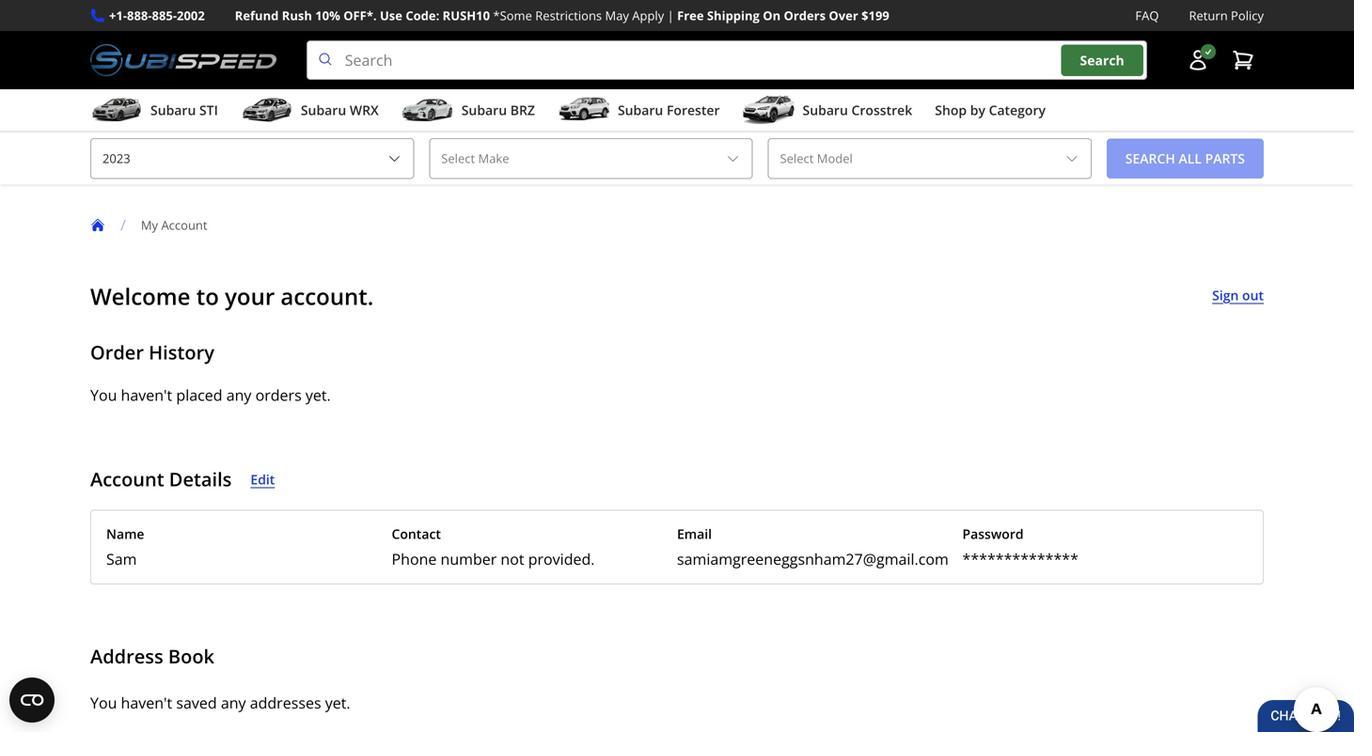 Task type: vqa. For each thing, say whether or not it's contained in the screenshot.
You corresponding to Order History
yes



Task type: describe. For each thing, give the bounding box(es) containing it.
$199
[[862, 7, 890, 24]]

search button
[[1062, 45, 1144, 76]]

haven't for order
[[121, 385, 172, 406]]

shop
[[935, 101, 967, 119]]

wrx
[[350, 101, 379, 119]]

account.
[[281, 281, 374, 312]]

orders
[[784, 7, 826, 24]]

yet. for order history
[[306, 385, 331, 406]]

subaru brz button
[[401, 93, 535, 131]]

button image
[[1187, 49, 1210, 72]]

email samiamgreeneggsnham27@gmail.com
[[677, 526, 949, 570]]

restrictions
[[536, 7, 602, 24]]

haven't for address
[[121, 693, 172, 714]]

number
[[441, 550, 497, 570]]

subispeed logo image
[[90, 41, 276, 80]]

select year image
[[387, 151, 402, 166]]

a subaru forester thumbnail image image
[[558, 96, 611, 124]]

contact phone number not provided.
[[392, 526, 595, 570]]

orders
[[256, 385, 302, 406]]

Select Year button
[[90, 138, 414, 179]]

order
[[90, 340, 144, 366]]

apply
[[633, 7, 664, 24]]

to
[[196, 281, 219, 312]]

placed
[[176, 385, 223, 406]]

return
[[1190, 7, 1228, 24]]

a subaru crosstrek thumbnail image image
[[743, 96, 795, 124]]

you for order history
[[90, 385, 117, 406]]

category
[[989, 101, 1046, 119]]

subaru brz
[[462, 101, 535, 119]]

Select Make button
[[429, 138, 753, 179]]

book
[[168, 644, 214, 670]]

888-
[[127, 7, 152, 24]]

subaru crosstrek button
[[743, 93, 913, 131]]

sam
[[106, 550, 137, 570]]

refund
[[235, 7, 279, 24]]

sti
[[199, 101, 218, 119]]

*some
[[493, 7, 532, 24]]

code:
[[406, 7, 440, 24]]

you for address book
[[90, 693, 117, 714]]

brz
[[511, 101, 535, 119]]

10%
[[315, 7, 340, 24]]

any for order history
[[226, 385, 252, 406]]

subaru forester
[[618, 101, 720, 119]]

yet. for address book
[[325, 693, 351, 714]]

sign out button
[[1213, 285, 1264, 307]]

select model image
[[1065, 151, 1080, 166]]

any for address book
[[221, 693, 246, 714]]

password
[[963, 526, 1024, 543]]

policy
[[1232, 7, 1264, 24]]

2002
[[177, 7, 205, 24]]

select make image
[[726, 151, 741, 166]]

subaru crosstrek
[[803, 101, 913, 119]]

rush10
[[443, 7, 490, 24]]

subaru for subaru wrx
[[301, 101, 346, 119]]

samiamgreeneggsnham27@gmail.com
[[677, 550, 949, 570]]

subaru forester button
[[558, 93, 720, 131]]

use
[[380, 7, 403, 24]]

return policy
[[1190, 7, 1264, 24]]

shop by category
[[935, 101, 1046, 119]]

return policy link
[[1190, 6, 1264, 26]]

account details
[[90, 467, 232, 493]]

forester
[[667, 101, 720, 119]]

free
[[678, 7, 704, 24]]

addresses
[[250, 693, 321, 714]]

out
[[1243, 287, 1264, 304]]

subaru for subaru forester
[[618, 101, 664, 119]]

you haven't saved any addresses yet.
[[90, 693, 351, 714]]

on
[[763, 7, 781, 24]]



Task type: locate. For each thing, give the bounding box(es) containing it.
home image
[[90, 218, 105, 233]]

account
[[161, 217, 207, 234], [90, 467, 164, 493]]

yet.
[[306, 385, 331, 406], [325, 693, 351, 714]]

subaru sti button
[[90, 93, 218, 131]]

haven't
[[121, 385, 172, 406], [121, 693, 172, 714]]

0 vertical spatial yet.
[[306, 385, 331, 406]]

haven't down address book
[[121, 693, 172, 714]]

+1-888-885-2002 link
[[109, 6, 205, 26]]

subaru for subaru brz
[[462, 101, 507, 119]]

subaru for subaru sti
[[151, 101, 196, 119]]

1 haven't from the top
[[121, 385, 172, 406]]

by
[[971, 101, 986, 119]]

my
[[141, 217, 158, 234]]

off*.
[[344, 7, 377, 24]]

sign out
[[1213, 287, 1264, 304]]

/
[[120, 215, 126, 235]]

shop by category button
[[935, 93, 1046, 131]]

any right saved
[[221, 693, 246, 714]]

name sam
[[106, 526, 144, 570]]

a subaru brz thumbnail image image
[[401, 96, 454, 124]]

5 subaru from the left
[[803, 101, 848, 119]]

email
[[677, 526, 712, 543]]

saved
[[176, 693, 217, 714]]

1 vertical spatial you
[[90, 693, 117, 714]]

edit
[[251, 471, 275, 489]]

subaru
[[151, 101, 196, 119], [301, 101, 346, 119], [462, 101, 507, 119], [618, 101, 664, 119], [803, 101, 848, 119]]

you down "order"
[[90, 385, 117, 406]]

subaru inside "dropdown button"
[[462, 101, 507, 119]]

over
[[829, 7, 859, 24]]

a subaru wrx thumbnail image image
[[241, 96, 293, 124]]

2 subaru from the left
[[301, 101, 346, 119]]

Select Model button
[[768, 138, 1092, 179]]

1 subaru from the left
[[151, 101, 196, 119]]

subaru left wrx
[[301, 101, 346, 119]]

welcome to your account.
[[90, 281, 374, 312]]

contact
[[392, 526, 441, 543]]

your
[[225, 281, 275, 312]]

name
[[106, 526, 144, 543]]

0 vertical spatial account
[[161, 217, 207, 234]]

**************
[[963, 550, 1079, 570]]

a subaru sti thumbnail image image
[[90, 96, 143, 124]]

yet. right orders
[[306, 385, 331, 406]]

1 you from the top
[[90, 385, 117, 406]]

1 vertical spatial any
[[221, 693, 246, 714]]

address book
[[90, 644, 214, 670]]

1 vertical spatial haven't
[[121, 693, 172, 714]]

any left orders
[[226, 385, 252, 406]]

+1-
[[109, 7, 127, 24]]

|
[[668, 7, 674, 24]]

0 vertical spatial you
[[90, 385, 117, 406]]

you down address
[[90, 693, 117, 714]]

subaru inside dropdown button
[[151, 101, 196, 119]]

refund rush 10% off*. use code: rush10 *some restrictions may apply | free shipping on orders over $199
[[235, 7, 890, 24]]

subaru left forester
[[618, 101, 664, 119]]

0 vertical spatial any
[[226, 385, 252, 406]]

you haven't placed any orders yet.
[[90, 385, 331, 406]]

rush
[[282, 7, 312, 24]]

search input field
[[306, 41, 1148, 80]]

history
[[149, 340, 214, 366]]

welcome
[[90, 281, 191, 312]]

address
[[90, 644, 163, 670]]

not
[[501, 550, 525, 570]]

faq
[[1136, 7, 1160, 24]]

subaru sti
[[151, 101, 218, 119]]

haven't down order history
[[121, 385, 172, 406]]

provided.
[[528, 550, 595, 570]]

3 subaru from the left
[[462, 101, 507, 119]]

4 subaru from the left
[[618, 101, 664, 119]]

account right my
[[161, 217, 207, 234]]

subaru wrx button
[[241, 93, 379, 131]]

any
[[226, 385, 252, 406], [221, 693, 246, 714]]

1 vertical spatial account
[[90, 467, 164, 493]]

1 vertical spatial yet.
[[325, 693, 351, 714]]

0 vertical spatial haven't
[[121, 385, 172, 406]]

faq link
[[1136, 6, 1160, 26]]

2 haven't from the top
[[121, 693, 172, 714]]

yet. right addresses
[[325, 693, 351, 714]]

search
[[1081, 51, 1125, 69]]

2 you from the top
[[90, 693, 117, 714]]

subaru left sti
[[151, 101, 196, 119]]

sign
[[1213, 287, 1239, 304]]

subaru for subaru crosstrek
[[803, 101, 848, 119]]

may
[[605, 7, 629, 24]]

shipping
[[707, 7, 760, 24]]

crosstrek
[[852, 101, 913, 119]]

my account
[[141, 217, 207, 234]]

+1-888-885-2002
[[109, 7, 205, 24]]

subaru wrx
[[301, 101, 379, 119]]

phone
[[392, 550, 437, 570]]

password **************
[[963, 526, 1079, 570]]

open widget image
[[9, 678, 55, 723]]

account up name
[[90, 467, 164, 493]]

order history
[[90, 340, 214, 366]]

my account link
[[141, 217, 223, 234]]

subaru right a subaru crosstrek thumbnail image
[[803, 101, 848, 119]]

subaru left brz
[[462, 101, 507, 119]]

you
[[90, 385, 117, 406], [90, 693, 117, 714]]

edit link
[[251, 469, 275, 491]]

details
[[169, 467, 232, 493]]

885-
[[152, 7, 177, 24]]



